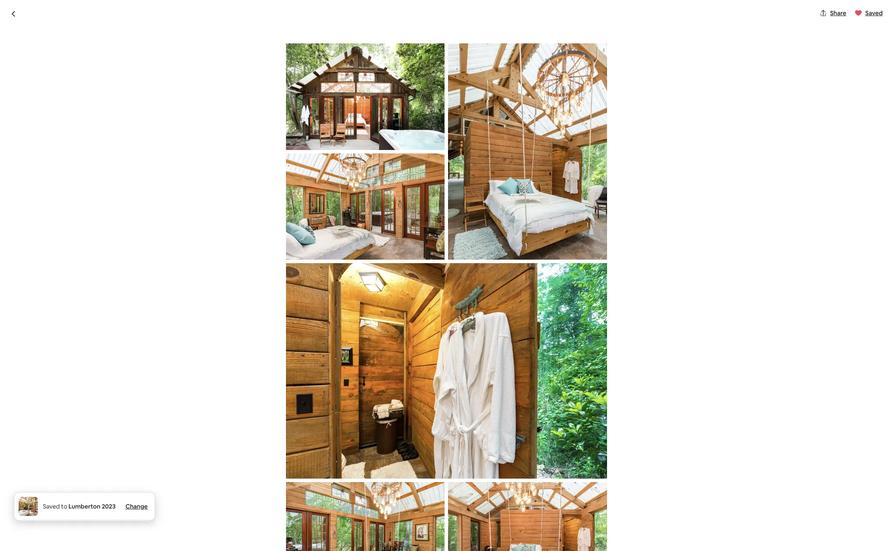 Task type: locate. For each thing, give the bounding box(es) containing it.
all
[[300, 507, 307, 516]]

our up not
[[377, 507, 388, 516]]

dates
[[365, 517, 383, 526]]

a left 5-
[[344, 428, 347, 436]]

0 horizontal spatial a
[[256, 388, 260, 397]]

0 horizontal spatial ·
[[293, 353, 294, 362]]

free cancellation for 48 hours
[[232, 447, 328, 456]]

· inside entire cabin hosted by alina 1 bed · 1 bath
[[293, 353, 294, 362]]

0 horizontal spatial saved
[[43, 502, 60, 510]]

nestled
[[204, 486, 229, 495]]

hot
[[472, 496, 483, 506]]

1 vertical spatial saved
[[43, 502, 60, 510]]

recent
[[254, 428, 273, 436]]

boudoir up area
[[372, 486, 397, 495]]

1 vertical spatial superhost
[[261, 388, 295, 397]]

superhost inside naturalist boudoir, romantic cabin superhost · lumberton, texas, united states
[[277, 63, 306, 71]]

$301 x 5 nights button
[[539, 473, 585, 482]]

1 vertical spatial $301
[[539, 473, 554, 482]]

1 vertical spatial a
[[344, 428, 347, 436]]

$301 left night at the bottom right of the page
[[539, 350, 559, 362]]

our up private
[[327, 486, 338, 495]]

share
[[831, 9, 847, 17]]

the right in
[[237, 486, 248, 495]]

reserve
[[595, 433, 621, 442]]

saved to lumberton 2023
[[43, 502, 116, 510]]

rated
[[330, 399, 345, 407]]

naturalist inside naturalist boudoir, romantic cabin superhost · lumberton, texas, united states
[[204, 44, 256, 59]]

0 vertical spatial of
[[247, 428, 253, 436]]

your home away from home awaits. image
[[450, 82, 568, 204], [286, 153, 445, 260], [286, 153, 445, 260]]

saved inside button
[[866, 9, 883, 17]]

location
[[320, 428, 342, 436]]

1 vertical spatial ·
[[293, 353, 294, 362]]

someone.
[[293, 517, 325, 526]]

0 vertical spatial our
[[327, 486, 338, 495]]

perfect room for two. image
[[448, 482, 607, 551], [448, 482, 607, 551]]

cabin
[[232, 339, 257, 351]]

1 horizontal spatial be
[[602, 455, 609, 463]]

superhost down the boudoir, at the left top of page
[[277, 63, 306, 71]]

of right 100%
[[247, 428, 253, 436]]

fee right the service at the bottom right
[[586, 504, 596, 513]]

my
[[328, 538, 337, 547]]

with
[[429, 496, 443, 506], [238, 517, 252, 526]]

entire cabin hosted by alina 1 bed · 1 bath
[[204, 339, 328, 362]]

1 horizontal spatial &
[[468, 507, 472, 516]]

& right point
[[222, 538, 227, 547]]

0 vertical spatial be
[[602, 455, 609, 463]]

0 vertical spatial $301
[[539, 350, 559, 362]]

1
[[274, 353, 277, 362], [296, 353, 299, 362]]

experienced,
[[275, 399, 311, 407]]

0 vertical spatial a
[[256, 388, 260, 397]]

2 horizontal spatial to
[[331, 507, 338, 516]]

service
[[562, 504, 584, 513]]

star
[[354, 428, 365, 436]]

superhosts
[[232, 399, 263, 407]]

share button
[[817, 6, 850, 20]]

our right out
[[259, 528, 270, 537]]

& up cabin,
[[468, 507, 472, 516]]

5-
[[348, 428, 354, 436]]

superhost up are
[[261, 388, 295, 397]]

your down experience
[[349, 517, 364, 526]]

change
[[126, 502, 148, 510]]

all.
[[372, 538, 380, 547]]

be
[[602, 455, 609, 463], [397, 517, 405, 526]]

$301 left x at the right
[[539, 473, 554, 482]]

48
[[300, 447, 308, 456]]

free
[[232, 447, 246, 456]]

1 horizontal spatial to
[[222, 496, 229, 506]]

peaceful and serene. image
[[286, 43, 445, 150], [286, 43, 445, 150], [204, 82, 447, 325]]

private restroom. image
[[572, 82, 690, 204], [286, 263, 607, 479], [286, 263, 607, 479]]

suspended queen bed. image
[[448, 43, 607, 260], [448, 43, 607, 260], [450, 207, 568, 325]]

x
[[555, 473, 559, 482]]

guests down the 'extremely'
[[309, 507, 330, 516]]

1 horizontal spatial of
[[268, 486, 275, 495]]

be down "lovely"
[[397, 517, 405, 526]]

2 vertical spatial our
[[259, 528, 270, 537]]

0 horizontal spatial 1
[[274, 353, 277, 362]]

available
[[407, 517, 434, 526]]

1 left bed on the bottom left of page
[[274, 353, 277, 362]]

0 horizontal spatial guests
[[274, 428, 293, 436]]

1 horizontal spatial with
[[429, 496, 443, 506]]

1 horizontal spatial saved
[[866, 9, 883, 17]]

to left lumberton
[[61, 502, 67, 510]]

1 horizontal spatial 1
[[296, 353, 299, 362]]

guests
[[274, 428, 293, 436], [309, 507, 330, 516]]

0 horizontal spatial &
[[222, 538, 227, 547]]

100% of recent guests gave the location a 5-star rating.
[[232, 428, 384, 436]]

1 horizontal spatial fee
[[586, 504, 596, 513]]

need
[[204, 496, 220, 506]]

1 $301 from the top
[[539, 350, 559, 362]]

are
[[265, 399, 273, 407]]

0 vertical spatial ·
[[310, 63, 311, 72]]

with down everything
[[429, 496, 443, 506]]

yet
[[635, 455, 644, 463]]

thicket,
[[300, 486, 326, 495]]

1 vertical spatial of
[[268, 486, 275, 495]]

too,
[[389, 528, 405, 537]]

boudoir down this
[[439, 528, 464, 537]]

bed
[[279, 353, 291, 362]]

2 $301 from the top
[[539, 473, 554, 482]]

to up should
[[331, 507, 338, 516]]

change button
[[126, 502, 148, 510]]

naturalist
[[204, 44, 256, 59], [340, 486, 370, 495], [409, 507, 440, 516], [407, 528, 437, 537], [228, 538, 259, 547]]

1 horizontal spatial guests
[[309, 507, 330, 516]]

hours
[[309, 447, 328, 456]]

you won't be charged yet
[[573, 455, 644, 463]]

welcome
[[270, 507, 299, 516]]

charged
[[610, 455, 633, 463]]

0 vertical spatial superhost
[[277, 63, 306, 71]]

fee up the service at the bottom right
[[568, 489, 579, 498]]

1 vertical spatial with
[[238, 517, 252, 526]]

saved left lumberton
[[43, 502, 60, 510]]

the right gave
[[309, 428, 318, 436]]

of right heart
[[268, 486, 275, 495]]

be inside "nestled in the heart of the big thicket, our naturalist boudoir b&b has everything you need to revitalize your senses.  extremely private area for the naturalist with outdoor hot tub and shower.  we welcome all guests to experience our lovely naturalist boudoir & reconnect with your special someone. should your dates not be available for this cabin, please check out our additional cabins...naturalist boudoir too, naturalist boudoir on point & naturalist boudoir ritz.  check my profile for all."
[[397, 517, 405, 526]]

gave
[[294, 428, 308, 436]]

a right the is
[[256, 388, 260, 397]]

alina is a superhost. learn more about alina. image
[[463, 339, 487, 363], [463, 339, 487, 363]]

superhost
[[277, 63, 306, 71], [261, 388, 295, 397]]

has
[[413, 486, 424, 495]]

2 horizontal spatial our
[[377, 507, 388, 516]]

0 vertical spatial fee
[[568, 489, 579, 498]]

1 horizontal spatial ·
[[310, 63, 311, 72]]

great nature views. image
[[572, 207, 690, 325], [286, 482, 445, 551], [286, 482, 445, 551]]

lumberton,
[[315, 63, 348, 71]]

this
[[447, 517, 458, 526]]

0 horizontal spatial be
[[397, 517, 405, 526]]

night
[[561, 352, 578, 362]]

by alina
[[292, 339, 328, 351]]

dialog
[[0, 0, 894, 551]]

tub
[[204, 507, 215, 516]]

$301 x 5 nights
[[539, 473, 585, 482]]

· right bed on the bottom left of page
[[293, 353, 294, 362]]

cancellation
[[248, 447, 287, 456]]

1 left bath
[[296, 353, 299, 362]]

to up and
[[222, 496, 229, 506]]

saved
[[866, 9, 883, 17], [43, 502, 60, 510]]

1 vertical spatial guests
[[309, 507, 330, 516]]

saved right share
[[866, 9, 883, 17]]

cabin,
[[460, 517, 479, 526]]

alina is a superhost superhosts are experienced, highly rated hosts.
[[232, 388, 364, 407]]

states
[[389, 63, 407, 71]]

5
[[560, 473, 564, 482]]

1 horizontal spatial a
[[344, 428, 347, 436]]

saved for saved
[[866, 9, 883, 17]]

· left lumberton,
[[310, 63, 311, 72]]

0 horizontal spatial our
[[259, 528, 270, 537]]

0 vertical spatial saved
[[866, 9, 883, 17]]

saved button
[[852, 6, 887, 20]]

alina
[[232, 388, 248, 397]]

be right won't
[[602, 455, 609, 463]]

1 vertical spatial be
[[397, 517, 405, 526]]

$301
[[539, 350, 559, 362], [539, 473, 554, 482]]

for
[[289, 447, 298, 456], [375, 496, 384, 506], [436, 517, 445, 526], [361, 538, 370, 547]]

your
[[260, 496, 274, 506], [254, 517, 268, 526], [349, 517, 364, 526]]

guests left gave
[[274, 428, 293, 436]]

with down shower.
[[238, 517, 252, 526]]



Task type: describe. For each thing, give the bounding box(es) containing it.
not
[[384, 517, 395, 526]]

1 1 from the left
[[274, 353, 277, 362]]

1 vertical spatial &
[[222, 538, 227, 547]]

boudoir down 'dates'
[[362, 528, 387, 537]]

· inside naturalist boudoir, romantic cabin superhost · lumberton, texas, united states
[[310, 63, 311, 72]]

special
[[270, 517, 292, 526]]

bath
[[300, 353, 315, 362]]

12/17/2023 button
[[539, 372, 678, 396]]

for left this
[[436, 517, 445, 526]]

reconnect
[[204, 517, 237, 526]]

1 vertical spatial fee
[[586, 504, 596, 513]]

lumberton, texas, united states button
[[315, 62, 407, 72]]

the up senses.
[[277, 486, 287, 495]]

2 1 from the left
[[296, 353, 299, 362]]

extremely
[[302, 496, 334, 506]]

0 horizontal spatial to
[[61, 502, 67, 510]]

ritz.
[[287, 538, 303, 547]]

airbnb service fee
[[539, 504, 596, 513]]

should
[[326, 517, 348, 526]]

for left 48
[[289, 447, 298, 456]]

united
[[369, 63, 388, 71]]

boudoir up this
[[441, 507, 466, 516]]

cabins...naturalist
[[305, 528, 361, 537]]

profile
[[339, 538, 359, 547]]

guests inside "nestled in the heart of the big thicket, our naturalist boudoir b&b has everything you need to revitalize your senses.  extremely private area for the naturalist with outdoor hot tub and shower.  we welcome all guests to experience our lovely naturalist boudoir & reconnect with your special someone. should your dates not be available for this cabin, please check out our additional cabins...naturalist boudoir too, naturalist boudoir on point & naturalist boudoir ritz.  check my profile for all."
[[309, 507, 330, 516]]

hosts.
[[347, 399, 364, 407]]

for left all.
[[361, 538, 370, 547]]

reserve button
[[539, 427, 678, 448]]

point
[[204, 538, 220, 547]]

cabin
[[357, 44, 388, 59]]

taxes
[[580, 534, 598, 543]]

saved for saved to lumberton 2023
[[43, 502, 60, 510]]

0 vertical spatial with
[[429, 496, 443, 506]]

is
[[250, 388, 255, 397]]

rating.
[[366, 428, 384, 436]]

texas,
[[350, 63, 367, 71]]

heart
[[250, 486, 267, 495]]

cleaning
[[539, 489, 567, 498]]

your up the we
[[260, 496, 274, 506]]

0 horizontal spatial of
[[247, 428, 253, 436]]

lovely
[[389, 507, 407, 516]]

$301 for $301 night
[[539, 350, 559, 362]]

we
[[257, 507, 268, 516]]

cleaning fee
[[539, 489, 579, 498]]

0 horizontal spatial with
[[238, 517, 252, 526]]

the up "lovely"
[[386, 496, 397, 506]]

0 horizontal spatial fee
[[568, 489, 579, 498]]

revitalize
[[230, 496, 259, 506]]

0 vertical spatial &
[[468, 507, 472, 516]]

b&b
[[398, 486, 411, 495]]

2023
[[102, 502, 116, 510]]

your down the we
[[254, 517, 268, 526]]

1 vertical spatial our
[[377, 507, 388, 516]]

big
[[289, 486, 299, 495]]

please
[[204, 528, 225, 537]]

12/17/2023
[[544, 383, 574, 391]]

nestled in the heart of the big thicket, our naturalist boudoir b&b has everything you need to revitalize your senses.  extremely private area for the naturalist with outdoor hot tub and shower.  we welcome all guests to experience our lovely naturalist boudoir & reconnect with your special someone. should your dates not be available for this cabin, please check out our additional cabins...naturalist boudoir too, naturalist boudoir on point & naturalist boudoir ritz.  check my profile for all.
[[204, 486, 485, 547]]

superhost inside alina is a superhost superhosts are experienced, highly rated hosts.
[[261, 388, 295, 397]]

$301 for $301 x 5 nights
[[539, 473, 554, 482]]

experience
[[340, 507, 376, 516]]

won't
[[585, 455, 600, 463]]

cleaning fee button
[[539, 489, 579, 498]]

$301 night
[[539, 350, 578, 362]]

out
[[247, 528, 258, 537]]

naturalist boudoir, romantic cabin superhost · lumberton, texas, united states
[[204, 44, 407, 72]]

check
[[306, 538, 326, 547]]

private
[[336, 496, 358, 506]]

senses.
[[276, 496, 299, 506]]

area
[[360, 496, 374, 506]]

nights
[[565, 473, 585, 482]]

a inside alina is a superhost superhosts are experienced, highly rated hosts.
[[256, 388, 260, 397]]

total
[[539, 534, 555, 543]]

airbnb
[[539, 504, 560, 513]]

shower.
[[230, 507, 254, 516]]

everything
[[425, 486, 460, 495]]

boudoir down "additional"
[[260, 538, 285, 547]]

0 vertical spatial guests
[[274, 428, 293, 436]]

total before taxes
[[539, 534, 598, 543]]

outdoor
[[445, 496, 471, 506]]

1 horizontal spatial our
[[327, 486, 338, 495]]

Start your search search field
[[382, 7, 512, 28]]

on
[[465, 528, 473, 537]]

entire
[[204, 339, 230, 351]]

and
[[217, 507, 229, 516]]

you
[[461, 486, 473, 495]]

for right area
[[375, 496, 384, 506]]

highly
[[313, 399, 329, 407]]

of inside "nestled in the heart of the big thicket, our naturalist boudoir b&b has everything you need to revitalize your senses.  extremely private area for the naturalist with outdoor hot tub and shower.  we welcome all guests to experience our lovely naturalist boudoir & reconnect with your special someone. should your dates not be available for this cabin, please check out our additional cabins...naturalist boudoir too, naturalist boudoir on point & naturalist boudoir ritz.  check my profile for all."
[[268, 486, 275, 495]]

additional
[[272, 528, 303, 537]]

dialog containing share
[[0, 0, 894, 551]]

100%
[[232, 428, 246, 436]]

in
[[230, 486, 236, 495]]

airbnb service fee button
[[539, 504, 596, 513]]

lumberton
[[69, 502, 100, 510]]



Task type: vqa. For each thing, say whether or not it's contained in the screenshot.
profile element
no



